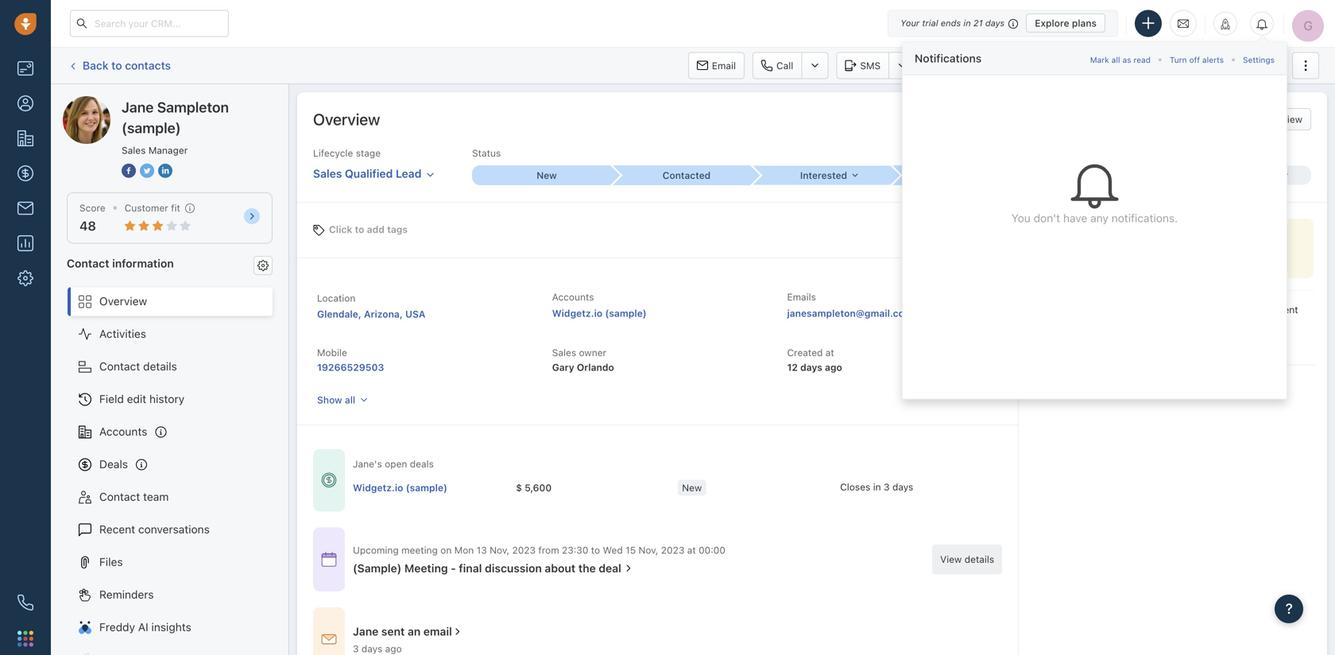 Task type: describe. For each thing, give the bounding box(es) containing it.
pricing
[[1051, 318, 1082, 329]]

contact for contact team
[[99, 490, 140, 503]]

negotiation
[[1063, 170, 1117, 181]]

insights
[[151, 621, 191, 634]]

container_wx8msf4aqz5i3rn1 image for (sample) meeting - final discussion about the deal
[[623, 563, 635, 574]]

3 inside row
[[884, 481, 890, 493]]

0 horizontal spatial jane
[[95, 96, 119, 109]]

widgetz.io inside accounts widgetz.io (sample)
[[552, 308, 603, 319]]

information
[[112, 257, 174, 270]]

fit
[[171, 202, 180, 214]]

location glendale, arizona, usa
[[317, 293, 426, 320]]

field
[[99, 392, 124, 406]]

(sample)
[[353, 562, 402, 575]]

show
[[317, 395, 342, 406]]

proposal
[[1212, 304, 1251, 315]]

plans
[[1073, 17, 1097, 29]]

lost
[[1125, 170, 1145, 181]]

1 horizontal spatial overview
[[313, 110, 380, 128]]

explore plans
[[1036, 17, 1097, 29]]

(sample) meeting - final discussion about the deal
[[353, 562, 622, 575]]

back to contacts link
[[67, 53, 172, 78]]

sampleton inside jane sampleton (sample)
[[157, 99, 229, 116]]

widgetz.io inside row
[[353, 482, 404, 493]]

(sample) up sales manager
[[122, 119, 181, 136]]

click
[[329, 224, 353, 235]]

sales owner gary orlando
[[552, 347, 615, 373]]

00:00
[[699, 545, 726, 556]]

to for back
[[112, 59, 122, 72]]

back to contacts
[[83, 59, 171, 72]]

as
[[1123, 55, 1132, 64]]

email button
[[689, 52, 745, 79]]

all for show
[[345, 395, 356, 406]]

and
[[1032, 318, 1048, 329]]

quote
[[1085, 318, 1110, 329]]

0 horizontal spatial at
[[688, 545, 696, 556]]

final
[[459, 562, 482, 575]]

mobile 19266529503
[[317, 347, 384, 373]]

details for view details
[[965, 554, 995, 565]]

days right closes
[[893, 481, 914, 493]]

jane sampleton (sample) up manager at the left top of the page
[[122, 99, 229, 136]]

wed
[[603, 545, 623, 556]]

jane inside jane sampleton (sample)
[[122, 99, 154, 116]]

you don't have any notifications.
[[1012, 212, 1179, 225]]

team
[[143, 490, 169, 503]]

contact for contact information
[[67, 257, 109, 270]]

customer
[[125, 202, 168, 214]]

the inside had a call with jane. she requested the proposal document and pricing quote asap.
[[1195, 304, 1209, 315]]

deals
[[99, 458, 128, 471]]

0 horizontal spatial the
[[579, 562, 596, 575]]

add
[[367, 224, 385, 235]]

settings link
[[1244, 50, 1276, 66]]

lifecycle stage
[[313, 148, 381, 159]]

upcoming meeting on mon 13 nov, 2023 from 23:30 to wed 15 nov, 2023 at 00:00
[[353, 545, 726, 556]]

mobile
[[317, 347, 347, 358]]

customize overview
[[1213, 114, 1303, 125]]

accounts for accounts widgetz.io (sample)
[[552, 291, 594, 303]]

history
[[149, 392, 185, 406]]

your trial ends in 21 days
[[901, 18, 1005, 28]]

view details
[[941, 554, 995, 565]]

2 horizontal spatial jane
[[353, 625, 379, 638]]

ago inside created at 12 days ago
[[825, 362, 843, 373]]

0 vertical spatial widgetz.io (sample) link
[[552, 308, 647, 319]]

details for contact details
[[143, 360, 177, 373]]

field edit history
[[99, 392, 185, 406]]

phone element
[[10, 587, 41, 619]]

had
[[1032, 304, 1050, 315]]

at inside created at 12 days ago
[[826, 347, 835, 358]]

48
[[80, 218, 96, 234]]

call link
[[753, 52, 802, 79]]

qualified
[[345, 167, 393, 180]]

jane's
[[353, 459, 382, 470]]

widgetz.io (sample)
[[353, 482, 448, 493]]

score 48
[[80, 202, 106, 234]]

with
[[1079, 304, 1097, 315]]

status
[[472, 148, 501, 159]]

owner
[[579, 347, 607, 358]]

jane sampleton (sample) down contacts
[[95, 96, 225, 109]]

(sample) inside accounts widgetz.io (sample)
[[605, 308, 647, 319]]

call
[[777, 60, 794, 71]]

discussion
[[485, 562, 542, 575]]

click to add tags
[[329, 224, 408, 235]]

on
[[441, 545, 452, 556]]

Search your CRM... text field
[[70, 10, 229, 37]]

tags
[[387, 224, 408, 235]]

email
[[424, 625, 452, 638]]

sales for sales manager
[[122, 145, 146, 156]]

any
[[1091, 212, 1109, 225]]

freddy ai insights
[[99, 621, 191, 634]]

days down the sent
[[362, 643, 383, 655]]

contact information
[[67, 257, 174, 270]]

interested link
[[752, 166, 892, 185]]

view details link
[[933, 545, 1003, 574]]

0 horizontal spatial new
[[537, 170, 557, 181]]

she
[[1127, 304, 1144, 315]]

sms
[[861, 60, 881, 71]]

a
[[1052, 304, 1058, 315]]

janesampleton@gmail.com link
[[788, 305, 914, 321]]

explore plans link
[[1027, 14, 1106, 33]]

in inside row
[[874, 481, 882, 493]]

activities
[[1113, 60, 1153, 71]]

sent
[[382, 625, 405, 638]]

email image
[[1179, 17, 1190, 30]]

sales activities
[[1086, 60, 1153, 71]]

0 horizontal spatial 3
[[353, 643, 359, 655]]

recent
[[99, 523, 135, 536]]

add deal
[[1209, 60, 1248, 71]]

add
[[1209, 60, 1227, 71]]

facebook circled image
[[122, 162, 136, 179]]

row containing closes in 3 days
[[353, 472, 1003, 505]]

created at 12 days ago
[[788, 347, 843, 373]]

mark
[[1091, 55, 1110, 64]]

$ 5,600
[[516, 482, 552, 493]]

read
[[1134, 55, 1151, 64]]

contact team
[[99, 490, 169, 503]]



Task type: vqa. For each thing, say whether or not it's contained in the screenshot.
MY corresponding to My Territories
no



Task type: locate. For each thing, give the bounding box(es) containing it.
turn off alerts link
[[1171, 50, 1225, 66]]

contacted link
[[612, 166, 752, 185]]

0 vertical spatial accounts
[[552, 291, 594, 303]]

ago down the sent
[[385, 643, 402, 655]]

0 vertical spatial container_wx8msf4aqz5i3rn1 image
[[321, 473, 337, 488]]

linkedin circled image
[[158, 162, 173, 179]]

1 vertical spatial overview
[[99, 295, 147, 308]]

the left proposal
[[1195, 304, 1209, 315]]

task
[[948, 60, 969, 71]]

2023 left 00:00
[[661, 545, 685, 556]]

meeting
[[405, 562, 448, 575]]

contact details
[[99, 360, 177, 373]]

deal down wed
[[599, 562, 622, 575]]

2023 up the discussion
[[512, 545, 536, 556]]

had a call with jane. she requested the proposal document and pricing quote asap.
[[1032, 304, 1299, 329]]

1 vertical spatial accounts
[[99, 425, 147, 438]]

to inside 'link'
[[112, 59, 122, 72]]

0 horizontal spatial accounts
[[99, 425, 147, 438]]

contacted
[[663, 170, 711, 181]]

2 nov, from the left
[[639, 545, 659, 556]]

deal
[[1230, 60, 1248, 71], [599, 562, 622, 575]]

1 horizontal spatial all
[[1112, 55, 1121, 64]]

all right show
[[345, 395, 356, 406]]

jane up 3 days ago
[[353, 625, 379, 638]]

overview
[[1263, 114, 1303, 125]]

0 horizontal spatial ago
[[385, 643, 402, 655]]

0 horizontal spatial deal
[[599, 562, 622, 575]]

you
[[1012, 212, 1031, 225]]

sales qualified lead
[[313, 167, 422, 180]]

0 vertical spatial in
[[964, 18, 971, 28]]

new inside row
[[682, 482, 702, 493]]

deal right add
[[1230, 60, 1248, 71]]

at right created
[[826, 347, 835, 358]]

days down created
[[801, 362, 823, 373]]

gary
[[552, 362, 575, 373]]

container_wx8msf4aqz5i3rn1 image left upcoming in the left bottom of the page
[[321, 552, 337, 568]]

details
[[143, 360, 177, 373], [965, 554, 995, 565]]

to for click
[[355, 224, 365, 235]]

interested
[[801, 170, 848, 181]]

2 2023 from the left
[[661, 545, 685, 556]]

container_wx8msf4aqz5i3rn1 image for upcoming meeting on mon 13 nov, 2023 from 23:30 to wed 15 nov, 2023 at 00:00
[[321, 552, 337, 568]]

nov, right 15
[[639, 545, 659, 556]]

0 vertical spatial deal
[[1230, 60, 1248, 71]]

container_wx8msf4aqz5i3rn1 image for jane sent an email
[[321, 632, 337, 648]]

1 vertical spatial widgetz.io (sample) link
[[353, 481, 448, 495]]

freshworks switcher image
[[17, 631, 33, 647]]

(sample) up owner
[[605, 308, 647, 319]]

document
[[1254, 304, 1299, 315]]

the down 23:30
[[579, 562, 596, 575]]

accounts for accounts
[[99, 425, 147, 438]]

0 horizontal spatial all
[[345, 395, 356, 406]]

widgetz.io down jane's
[[353, 482, 404, 493]]

1 horizontal spatial 3
[[884, 481, 890, 493]]

sampleton down contacts
[[122, 96, 177, 109]]

0 vertical spatial the
[[1195, 304, 1209, 315]]

0 vertical spatial new
[[537, 170, 557, 181]]

janesampleton@gmail.com
[[788, 308, 914, 319]]

settings
[[1244, 55, 1276, 64]]

contact for contact details
[[99, 360, 140, 373]]

days inside created at 12 days ago
[[801, 362, 823, 373]]

0 horizontal spatial container_wx8msf4aqz5i3rn1 image
[[452, 626, 463, 637]]

1 horizontal spatial container_wx8msf4aqz5i3rn1 image
[[623, 563, 635, 574]]

1 horizontal spatial details
[[965, 554, 995, 565]]

1 horizontal spatial widgetz.io (sample) link
[[552, 308, 647, 319]]

contact down 48 button
[[67, 257, 109, 270]]

customize overview button
[[1189, 108, 1312, 130]]

twitter circled image
[[140, 162, 154, 179]]

1 horizontal spatial accounts
[[552, 291, 594, 303]]

0 horizontal spatial widgetz.io
[[353, 482, 404, 493]]

1 vertical spatial new
[[682, 482, 702, 493]]

1 container_wx8msf4aqz5i3rn1 image from the top
[[321, 473, 337, 488]]

contact down activities
[[99, 360, 140, 373]]

customer fit
[[125, 202, 180, 214]]

1 vertical spatial 3
[[353, 643, 359, 655]]

(sample) up manager at the left top of the page
[[180, 96, 225, 109]]

location
[[317, 293, 356, 304]]

open
[[385, 459, 407, 470]]

sms button
[[837, 52, 889, 79]]

1 vertical spatial container_wx8msf4aqz5i3rn1 image
[[452, 626, 463, 637]]

jane down back
[[95, 96, 119, 109]]

back
[[83, 59, 109, 72]]

phone image
[[17, 595, 33, 611]]

nov, right 13
[[490, 545, 510, 556]]

the
[[1195, 304, 1209, 315], [579, 562, 596, 575]]

1 horizontal spatial ago
[[825, 362, 843, 373]]

2023
[[512, 545, 536, 556], [661, 545, 685, 556]]

sales down lifecycle in the top of the page
[[313, 167, 342, 180]]

mng settings image
[[258, 260, 269, 271]]

0 horizontal spatial to
[[112, 59, 122, 72]]

container_wx8msf4aqz5i3rn1 image left 3 days ago
[[321, 632, 337, 648]]

1 horizontal spatial the
[[1195, 304, 1209, 315]]

1 vertical spatial deal
[[599, 562, 622, 575]]

1 vertical spatial details
[[965, 554, 995, 565]]

2 container_wx8msf4aqz5i3rn1 image from the top
[[321, 552, 337, 568]]

meeting
[[402, 545, 438, 556]]

mon
[[455, 545, 474, 556]]

2 vertical spatial container_wx8msf4aqz5i3rn1 image
[[321, 632, 337, 648]]

ai
[[138, 621, 148, 634]]

container_wx8msf4aqz5i3rn1 image left widgetz.io (sample)
[[321, 473, 337, 488]]

0 vertical spatial ago
[[825, 362, 843, 373]]

in left 21
[[964, 18, 971, 28]]

to left add
[[355, 224, 365, 235]]

edit
[[127, 392, 146, 406]]

sales left as
[[1086, 60, 1110, 71]]

mark all as read
[[1091, 55, 1151, 64]]

container_wx8msf4aqz5i3rn1 image right "an"
[[452, 626, 463, 637]]

0 vertical spatial contact
[[67, 257, 109, 270]]

accounts
[[552, 291, 594, 303], [99, 425, 147, 438]]

accounts up owner
[[552, 291, 594, 303]]

details up history
[[143, 360, 177, 373]]

days right 21
[[986, 18, 1005, 28]]

1 vertical spatial to
[[355, 224, 365, 235]]

new
[[537, 170, 557, 181], [682, 482, 702, 493]]

score
[[80, 202, 106, 214]]

0 vertical spatial to
[[112, 59, 122, 72]]

0 horizontal spatial 2023
[[512, 545, 536, 556]]

0 horizontal spatial details
[[143, 360, 177, 373]]

5,600
[[525, 482, 552, 493]]

jane's open deals
[[353, 459, 434, 470]]

sales manager
[[122, 145, 188, 156]]

task button
[[924, 52, 977, 79]]

container_wx8msf4aqz5i3rn1 image
[[321, 473, 337, 488], [321, 552, 337, 568], [321, 632, 337, 648]]

overview up lifecycle stage
[[313, 110, 380, 128]]

sales for sales qualified lead
[[313, 167, 342, 180]]

3 down jane sent an email
[[353, 643, 359, 655]]

1 vertical spatial at
[[688, 545, 696, 556]]

usa
[[406, 309, 426, 320]]

1 vertical spatial widgetz.io
[[353, 482, 404, 493]]

-
[[451, 562, 456, 575]]

48 button
[[80, 218, 96, 234]]

1 horizontal spatial widgetz.io
[[552, 308, 603, 319]]

alerts
[[1203, 55, 1225, 64]]

container_wx8msf4aqz5i3rn1 image down 15
[[623, 563, 635, 574]]

row
[[353, 472, 1003, 505]]

0 horizontal spatial in
[[874, 481, 882, 493]]

to left wed
[[591, 545, 600, 556]]

1 horizontal spatial to
[[355, 224, 365, 235]]

view
[[941, 554, 962, 565]]

ends
[[941, 18, 962, 28]]

glendale, arizona, usa link
[[317, 309, 426, 320]]

0 horizontal spatial widgetz.io (sample) link
[[353, 481, 448, 495]]

have
[[1064, 212, 1088, 225]]

at
[[826, 347, 835, 358], [688, 545, 696, 556]]

sales up facebook circled icon
[[122, 145, 146, 156]]

jane
[[95, 96, 119, 109], [122, 99, 154, 116], [353, 625, 379, 638]]

19266529503 link
[[317, 362, 384, 373]]

activities
[[99, 327, 146, 340]]

1 2023 from the left
[[512, 545, 536, 556]]

1 vertical spatial contact
[[99, 360, 140, 373]]

stage
[[356, 148, 381, 159]]

files
[[99, 556, 123, 569]]

customize
[[1213, 114, 1261, 125]]

conversations
[[138, 523, 210, 536]]

arizona,
[[364, 309, 403, 320]]

lifecycle
[[313, 148, 353, 159]]

widgetz.io (sample) link inside row
[[353, 481, 448, 495]]

all for mark
[[1112, 55, 1121, 64]]

widgetz.io up owner
[[552, 308, 603, 319]]

add deal button
[[1185, 52, 1256, 79]]

$
[[516, 482, 522, 493]]

to
[[112, 59, 122, 72], [355, 224, 365, 235], [591, 545, 600, 556]]

(sample)
[[180, 96, 225, 109], [122, 119, 181, 136], [605, 308, 647, 319], [406, 482, 448, 493]]

all left as
[[1112, 55, 1121, 64]]

(sample) down deals at the left bottom of page
[[406, 482, 448, 493]]

1 horizontal spatial new
[[682, 482, 702, 493]]

0 vertical spatial 3
[[884, 481, 890, 493]]

sampleton up manager at the left top of the page
[[157, 99, 229, 116]]

1 vertical spatial in
[[874, 481, 882, 493]]

0 vertical spatial widgetz.io
[[552, 308, 603, 319]]

0 vertical spatial container_wx8msf4aqz5i3rn1 image
[[623, 563, 635, 574]]

emails janesampleton@gmail.com
[[788, 291, 914, 319]]

1 horizontal spatial deal
[[1230, 60, 1248, 71]]

3 container_wx8msf4aqz5i3rn1 image from the top
[[321, 632, 337, 648]]

accounts up deals
[[99, 425, 147, 438]]

0 vertical spatial overview
[[313, 110, 380, 128]]

1 horizontal spatial 2023
[[661, 545, 685, 556]]

overview up activities
[[99, 295, 147, 308]]

3 right closes
[[884, 481, 890, 493]]

sampleton
[[122, 96, 177, 109], [157, 99, 229, 116]]

container_wx8msf4aqz5i3rn1 image
[[623, 563, 635, 574], [452, 626, 463, 637]]

accounts inside accounts widgetz.io (sample)
[[552, 291, 594, 303]]

2 vertical spatial contact
[[99, 490, 140, 503]]

contact up recent
[[99, 490, 140, 503]]

sales up gary
[[552, 347, 577, 358]]

1 horizontal spatial nov,
[[639, 545, 659, 556]]

widgetz.io (sample) link down open at the bottom of the page
[[353, 481, 448, 495]]

sales for sales activities
[[1086, 60, 1110, 71]]

ago right the 12
[[825, 362, 843, 373]]

1 horizontal spatial jane
[[122, 99, 154, 116]]

1 nov, from the left
[[490, 545, 510, 556]]

2 vertical spatial to
[[591, 545, 600, 556]]

notifications.
[[1112, 212, 1179, 225]]

1 horizontal spatial in
[[964, 18, 971, 28]]

asap.
[[1113, 318, 1137, 329]]

deal inside button
[[1230, 60, 1248, 71]]

jane.
[[1100, 304, 1124, 315]]

1 vertical spatial ago
[[385, 643, 402, 655]]

0 vertical spatial details
[[143, 360, 177, 373]]

to right back
[[112, 59, 122, 72]]

jane down contacts
[[122, 99, 154, 116]]

requested
[[1147, 304, 1192, 315]]

2 horizontal spatial to
[[591, 545, 600, 556]]

0 horizontal spatial nov,
[[490, 545, 510, 556]]

3 days ago
[[353, 643, 402, 655]]

sales inside the sales owner gary orlando
[[552, 347, 577, 358]]

0 vertical spatial at
[[826, 347, 835, 358]]

nov,
[[490, 545, 510, 556], [639, 545, 659, 556]]

0 vertical spatial all
[[1112, 55, 1121, 64]]

accounts widgetz.io (sample)
[[552, 291, 647, 319]]

widgetz.io (sample) link up owner
[[552, 308, 647, 319]]

1 vertical spatial the
[[579, 562, 596, 575]]

explore
[[1036, 17, 1070, 29]]

contacts
[[125, 59, 171, 72]]

jane sampleton (sample)
[[95, 96, 225, 109], [122, 99, 229, 136]]

1 horizontal spatial at
[[826, 347, 835, 358]]

container_wx8msf4aqz5i3rn1 image for jane sent an email
[[452, 626, 463, 637]]

1 vertical spatial all
[[345, 395, 356, 406]]

at left 00:00
[[688, 545, 696, 556]]

in right closes
[[874, 481, 882, 493]]

orlando
[[577, 362, 615, 373]]

negotiation / lost button
[[1032, 166, 1172, 185]]

23:30
[[562, 545, 589, 556]]

details right view
[[965, 554, 995, 565]]

1 vertical spatial container_wx8msf4aqz5i3rn1 image
[[321, 552, 337, 568]]

0 horizontal spatial overview
[[99, 295, 147, 308]]



